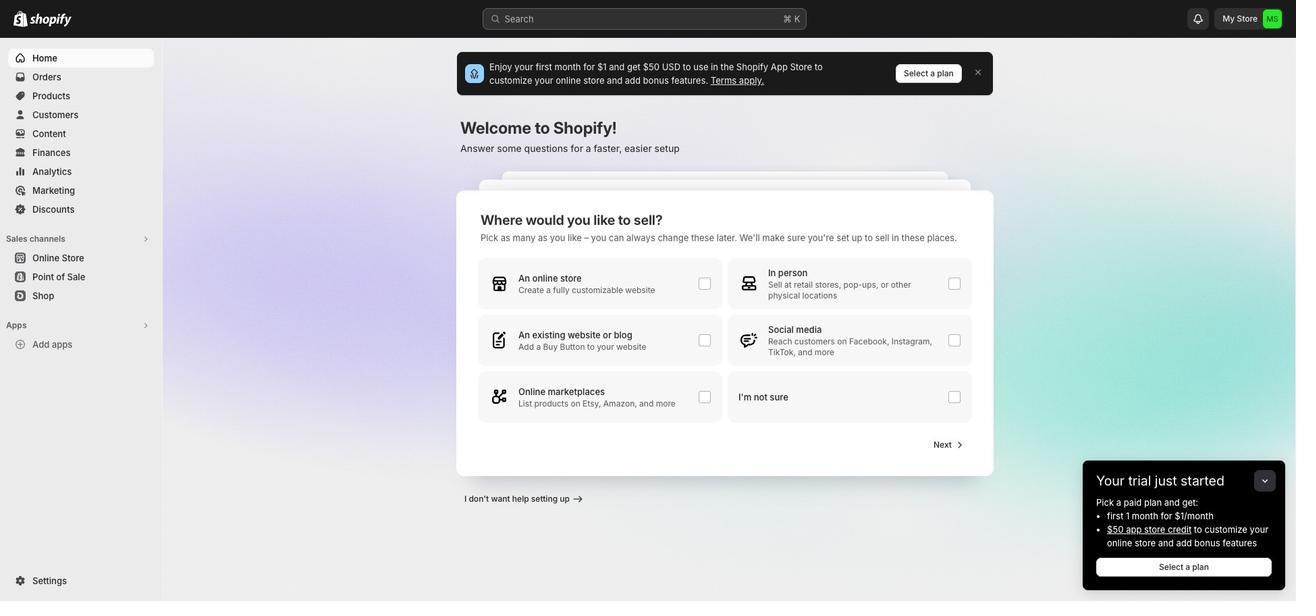 Task type: vqa. For each thing, say whether or not it's contained in the screenshot.
the shipping labels LINK
no



Task type: locate. For each thing, give the bounding box(es) containing it.
my store image
[[1264, 9, 1282, 28]]

shopify image
[[14, 11, 28, 27], [30, 14, 72, 27]]



Task type: describe. For each thing, give the bounding box(es) containing it.
0 horizontal spatial shopify image
[[14, 11, 28, 27]]

1 horizontal spatial shopify image
[[30, 14, 72, 27]]



